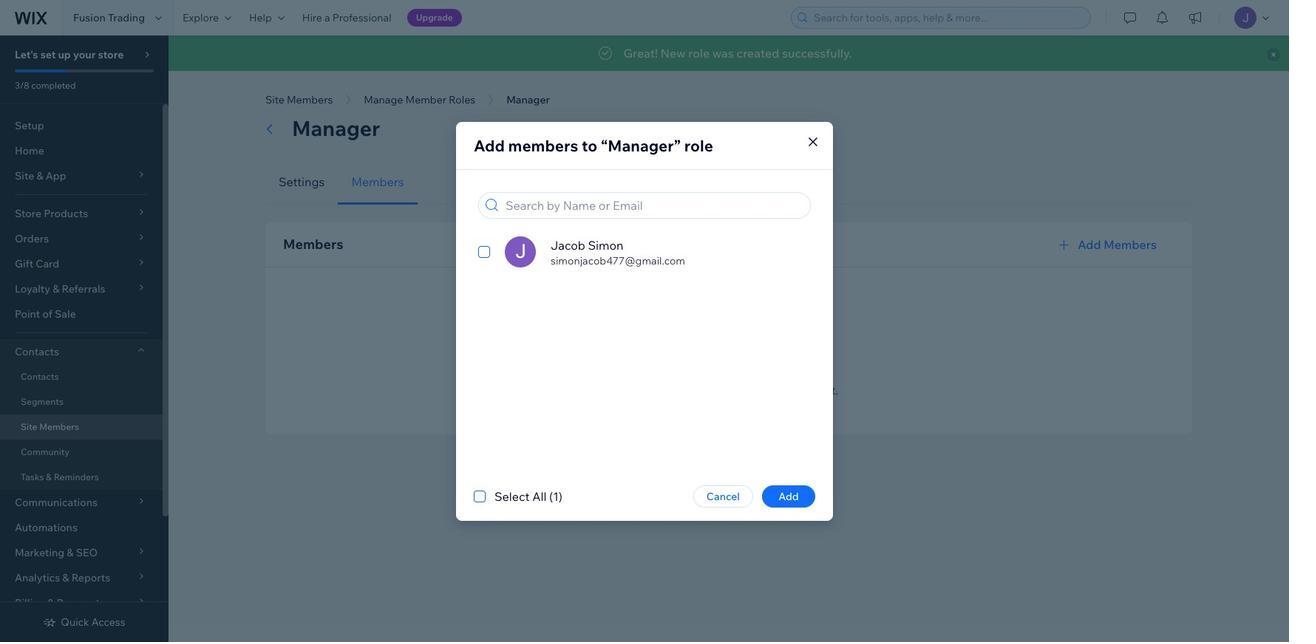 Task type: describe. For each thing, give the bounding box(es) containing it.
point of sale link
[[0, 302, 163, 327]]

settings button
[[265, 160, 338, 205]]

add button
[[762, 485, 815, 508]]

3/8 completed
[[15, 80, 76, 91]]

great! new role was created successfully. alert
[[169, 35, 1289, 71]]

great! new role was created successfully.
[[624, 46, 852, 61]]

manage
[[364, 93, 403, 106]]

tasks & reminders
[[21, 472, 99, 483]]

all
[[532, 489, 547, 504]]

help
[[249, 11, 272, 24]]

members button
[[338, 160, 418, 205]]

tasks
[[21, 472, 44, 483]]

site members link
[[0, 415, 163, 440]]

site members for site members button at top
[[265, 93, 333, 106]]

automations link
[[0, 515, 163, 540]]

simonjacob477@gmail.com
[[551, 254, 685, 267]]

1 horizontal spatial members
[[691, 383, 743, 398]]

roles
[[449, 93, 475, 106]]

access
[[92, 616, 125, 629]]

site members for site members link
[[21, 421, 79, 432]]

role inside alert
[[688, 46, 710, 61]]

manager
[[292, 115, 380, 141]]

&
[[46, 472, 52, 483]]

great!
[[624, 46, 658, 61]]

3/8
[[15, 80, 29, 91]]

let's set up your store
[[15, 48, 124, 61]]

2 vertical spatial role
[[795, 383, 816, 398]]

site members button
[[258, 89, 340, 111]]

1 horizontal spatial add
[[779, 490, 799, 503]]

a
[[325, 11, 330, 24]]

your
[[73, 48, 96, 61]]

1 vertical spatial role
[[684, 136, 713, 155]]

simon
[[588, 238, 624, 252]]

fusion
[[73, 11, 106, 24]]

Search for tools, apps, help & more... field
[[810, 7, 1086, 28]]

"manager"
[[601, 136, 681, 155]]

sidebar element
[[0, 35, 169, 642]]

there are no members with this role yet.
[[619, 383, 839, 398]]

jacob simon simonjacob477@gmail.com
[[551, 238, 685, 267]]

tasks & reminders link
[[0, 465, 163, 490]]

add members to "manager" role
[[474, 136, 713, 155]]

quick
[[61, 616, 89, 629]]

trading
[[108, 11, 145, 24]]

are
[[654, 383, 671, 398]]

cancel button
[[693, 485, 753, 508]]

quick access
[[61, 616, 125, 629]]

contacts button
[[0, 339, 163, 364]]

there
[[619, 383, 651, 398]]

add for add members to "manager" role
[[474, 136, 505, 155]]

new
[[661, 46, 686, 61]]

contacts link
[[0, 364, 163, 390]]

reminders
[[54, 472, 99, 483]]

yet.
[[819, 383, 839, 398]]

select all (1)
[[495, 489, 563, 504]]

Search by Name or Email field
[[501, 193, 806, 218]]

segments
[[21, 396, 64, 407]]



Task type: vqa. For each thing, say whether or not it's contained in the screenshot.
'checkbox'
yes



Task type: locate. For each thing, give the bounding box(es) containing it.
site members up the manager
[[265, 93, 333, 106]]

site inside button
[[265, 93, 284, 106]]

upgrade
[[416, 12, 453, 23]]

1 horizontal spatial site members
[[265, 93, 333, 106]]

contacts inside popup button
[[15, 345, 59, 359]]

role left was
[[688, 46, 710, 61]]

site for site members link
[[21, 421, 37, 432]]

manage member roles button
[[357, 89, 483, 111]]

role
[[688, 46, 710, 61], [684, 136, 713, 155], [795, 383, 816, 398]]

no
[[674, 383, 688, 398]]

with
[[746, 383, 769, 398]]

members
[[287, 93, 333, 106], [351, 174, 404, 189], [283, 236, 343, 253], [1104, 237, 1157, 252], [39, 421, 79, 432]]

upgrade button
[[407, 9, 462, 27]]

0 horizontal spatial site members
[[21, 421, 79, 432]]

select
[[495, 489, 530, 504]]

created
[[737, 46, 779, 61]]

members left to
[[508, 136, 578, 155]]

site
[[265, 93, 284, 106], [21, 421, 37, 432]]

Select All (1) checkbox
[[474, 488, 563, 505]]

add
[[474, 136, 505, 155], [1078, 237, 1101, 252], [779, 490, 799, 503]]

1 vertical spatial contacts
[[21, 371, 59, 382]]

set
[[40, 48, 56, 61]]

contacts
[[15, 345, 59, 359], [21, 371, 59, 382]]

0 vertical spatial role
[[688, 46, 710, 61]]

site members
[[265, 93, 333, 106], [21, 421, 79, 432]]

1 vertical spatial members
[[691, 383, 743, 398]]

2 vertical spatial add
[[779, 490, 799, 503]]

segments link
[[0, 390, 163, 415]]

quick access button
[[43, 616, 125, 629]]

hire
[[302, 11, 322, 24]]

contacts up segments
[[21, 371, 59, 382]]

hire a professional link
[[293, 0, 400, 35]]

sale
[[55, 308, 76, 321]]

2 horizontal spatial add
[[1078, 237, 1101, 252]]

site inside the sidebar element
[[21, 421, 37, 432]]

was
[[713, 46, 734, 61]]

cancel
[[707, 490, 740, 503]]

fusion trading
[[73, 11, 145, 24]]

1 vertical spatial site
[[21, 421, 37, 432]]

point of sale
[[15, 308, 76, 321]]

0 vertical spatial contacts
[[15, 345, 59, 359]]

1 vertical spatial site members
[[21, 421, 79, 432]]

explore
[[183, 11, 219, 24]]

this
[[772, 383, 792, 398]]

members right no
[[691, 383, 743, 398]]

member
[[405, 93, 447, 106]]

home link
[[0, 138, 163, 163]]

manage member roles
[[364, 93, 475, 106]]

setup link
[[0, 113, 163, 138]]

None checkbox
[[478, 243, 490, 261]]

completed
[[31, 80, 76, 91]]

members inside tab list
[[351, 174, 404, 189]]

site members up community
[[21, 421, 79, 432]]

0 vertical spatial site
[[265, 93, 284, 106]]

store
[[98, 48, 124, 61]]

0 vertical spatial site members
[[265, 93, 333, 106]]

community
[[21, 447, 70, 458]]

1 horizontal spatial site
[[265, 93, 284, 106]]

setup
[[15, 119, 44, 132]]

contacts down point of sale
[[15, 345, 59, 359]]

tab list
[[265, 160, 1193, 205]]

add members button
[[1047, 231, 1175, 258]]

let's
[[15, 48, 38, 61]]

add members
[[1078, 237, 1157, 252]]

members inside the sidebar element
[[39, 421, 79, 432]]

role left yet.
[[795, 383, 816, 398]]

tab list containing settings
[[265, 160, 1193, 205]]

0 horizontal spatial members
[[508, 136, 578, 155]]

home
[[15, 144, 44, 157]]

0 vertical spatial members
[[508, 136, 578, 155]]

0 horizontal spatial add
[[474, 136, 505, 155]]

settings
[[279, 174, 325, 189]]

0 horizontal spatial site
[[21, 421, 37, 432]]

community link
[[0, 440, 163, 465]]

site for site members button at top
[[265, 93, 284, 106]]

help button
[[240, 0, 293, 35]]

of
[[42, 308, 52, 321]]

add for add members
[[1078, 237, 1101, 252]]

site members inside site members link
[[21, 421, 79, 432]]

up
[[58, 48, 71, 61]]

contacts for contacts link
[[21, 371, 59, 382]]

professional
[[333, 11, 392, 24]]

jacob
[[551, 238, 585, 252]]

hire a professional
[[302, 11, 392, 24]]

point
[[15, 308, 40, 321]]

0 vertical spatial add
[[474, 136, 505, 155]]

jacob simon image
[[503, 233, 538, 269]]

1 vertical spatial add
[[1078, 237, 1101, 252]]

site members inside site members button
[[265, 93, 333, 106]]

(1)
[[549, 489, 563, 504]]

members
[[508, 136, 578, 155], [691, 383, 743, 398]]

successfully.
[[782, 46, 852, 61]]

to
[[582, 136, 597, 155]]

automations
[[15, 521, 78, 535]]

role right "manager" at the top of the page
[[684, 136, 713, 155]]

contacts for contacts popup button
[[15, 345, 59, 359]]



